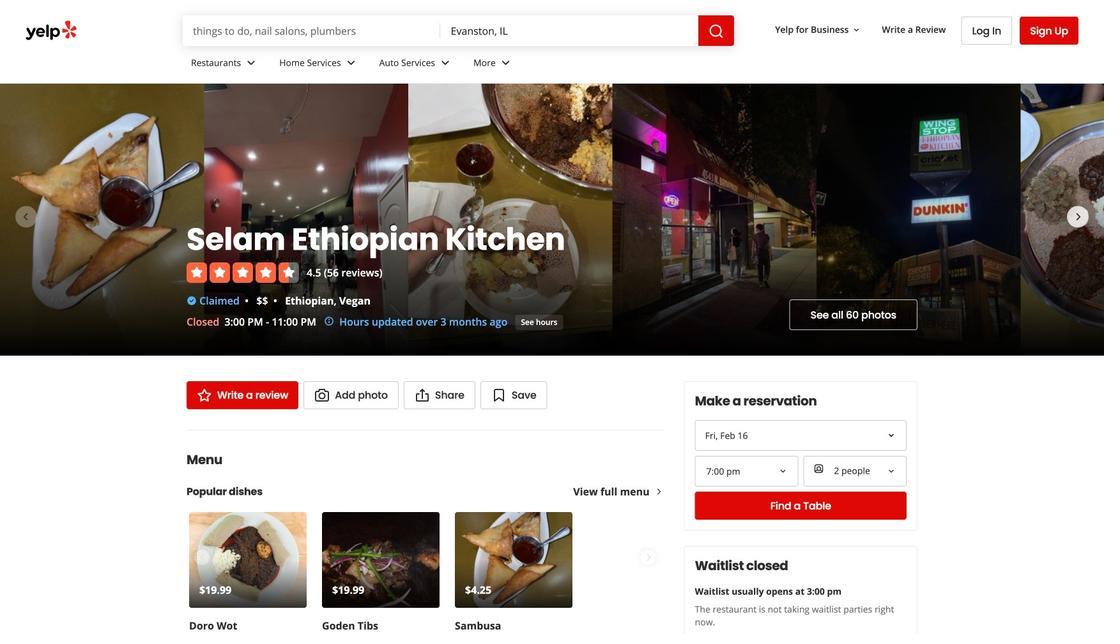 Task type: describe. For each thing, give the bounding box(es) containing it.
photo of selam ethiopian kitchen - chicago, il, us. go to the right of this to find it down the street image
[[817, 84, 1021, 356]]

2 24 chevron down v2 image from the left
[[343, 55, 359, 71]]

business categories element
[[181, 46, 1078, 83]]

next image
[[1071, 209, 1086, 225]]

previous image
[[194, 550, 208, 565]]

menu element
[[166, 430, 684, 634]]

photo of selam ethiopian kitchen - chicago, il, us. inside image
[[204, 84, 408, 356]]

photo of selam ethiopian kitchen - chicago, il, us. platter meat sampler for 2 image
[[1021, 84, 1104, 356]]

photo of selam ethiopian kitchen - chicago, il, us. tip: keep the spoon from the sambosa sauce if u get the platter lol! image
[[408, 84, 612, 356]]

sambusa image
[[455, 512, 572, 608]]

24 share v2 image
[[415, 388, 430, 403]]

4 24 chevron down v2 image from the left
[[498, 55, 513, 71]]

goden tibs image
[[322, 512, 440, 608]]

photo of selam ethiopian kitchen - chicago, il, us. around the corner form the big sign image
[[612, 84, 817, 356]]

address, neighborhood, city, state or zip text field
[[441, 15, 698, 46]]

previous image
[[18, 209, 33, 225]]



Task type: locate. For each thing, give the bounding box(es) containing it.
info alert
[[324, 314, 507, 330]]

4.5 star rating image
[[187, 263, 299, 283]]

24 camera v2 image
[[314, 388, 330, 403]]

3 24 chevron down v2 image from the left
[[438, 55, 453, 71]]

none field 'address, neighborhood, city, state or zip'
[[441, 15, 698, 46]]

1 24 chevron down v2 image from the left
[[244, 55, 259, 71]]

photo of selam ethiopian kitchen - chicago, il, us. sambusa image
[[0, 84, 204, 356]]

24 star v2 image
[[197, 388, 212, 403]]

Select a date text field
[[695, 420, 907, 451]]

next image
[[641, 550, 655, 565]]

doro wot image
[[189, 512, 307, 608]]

16 info v2 image
[[324, 316, 334, 327]]

None search field
[[183, 15, 734, 46]]

24 save outline v2 image
[[491, 388, 507, 403]]

None field
[[183, 15, 441, 46], [441, 15, 698, 46], [803, 456, 907, 487], [696, 457, 797, 486], [803, 456, 907, 487], [696, 457, 797, 486]]

search image
[[709, 24, 724, 39]]

16 chevron down v2 image
[[851, 25, 862, 35]]

things to do, nail salons, plumbers text field
[[183, 15, 441, 46]]

none field things to do, nail salons, plumbers
[[183, 15, 441, 46]]

14 chevron right outline image
[[655, 488, 664, 496]]

24 chevron down v2 image
[[244, 55, 259, 71], [343, 55, 359, 71], [438, 55, 453, 71], [498, 55, 513, 71]]

16 claim filled v2 image
[[187, 296, 197, 306]]



Task type: vqa. For each thing, say whether or not it's contained in the screenshot.
Previous image to the right
yes



